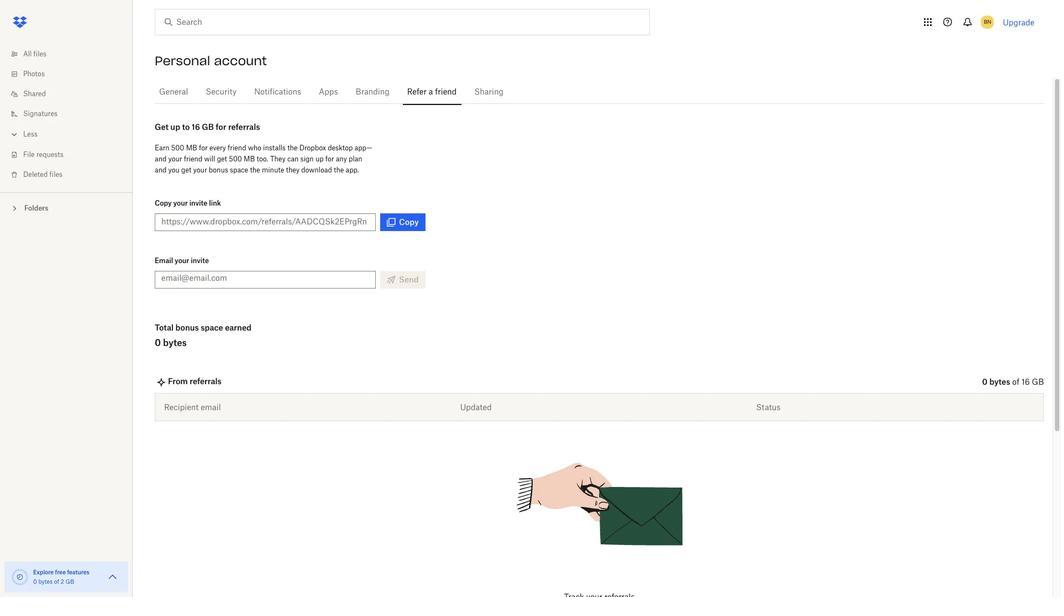 Task type: describe. For each thing, give the bounding box(es) containing it.
sharing
[[475, 88, 504, 96]]

folders button
[[0, 200, 133, 216]]

files for deleted files
[[50, 171, 63, 178]]

copy for copy
[[399, 217, 419, 227]]

app—
[[355, 144, 373, 152]]

earn 500 mb for every friend who installs the dropbox desktop app— and your friend will get 500 mb too. they can sign up for any plan and you get your bonus space the minute they download the app.
[[155, 144, 373, 174]]

refer a friend tab
[[403, 79, 461, 106]]

bn
[[984, 18, 992, 25]]

copy button
[[380, 213, 426, 231]]

of inside 0 bytes of 16 gb
[[1013, 379, 1020, 387]]

friend inside tab
[[435, 88, 457, 96]]

bytes inside total bonus space earned 0 bytes
[[163, 337, 187, 348]]

total
[[155, 323, 174, 332]]

photos link
[[9, 64, 133, 84]]

0 vertical spatial referrals
[[228, 122, 260, 132]]

installs
[[263, 144, 286, 152]]

explore
[[33, 569, 54, 576]]

0 vertical spatial get
[[217, 155, 227, 163]]

desktop
[[328, 144, 353, 152]]

to
[[182, 122, 190, 132]]

all
[[23, 51, 32, 58]]

file requests
[[23, 152, 63, 158]]

bonus inside total bonus space earned 0 bytes
[[176, 323, 199, 332]]

space inside earn 500 mb for every friend who installs the dropbox desktop app— and your friend will get 500 mb too. they can sign up for any plan and you get your bonus space the minute they download the app.
[[230, 166, 248, 174]]

1 horizontal spatial 500
[[229, 155, 242, 163]]

copy your invite link
[[155, 199, 221, 207]]

2 horizontal spatial the
[[334, 166, 344, 174]]

explore free features 0 bytes of 2 gb
[[33, 569, 90, 585]]

photos
[[23, 71, 45, 77]]

requests
[[36, 152, 63, 158]]

1 horizontal spatial friend
[[228, 144, 246, 152]]

your up you
[[168, 155, 182, 163]]

deleted files link
[[9, 165, 133, 185]]

upgrade link
[[1003, 17, 1035, 27]]

gb for to
[[202, 122, 214, 132]]

0 horizontal spatial up
[[171, 122, 180, 132]]

refer a friend
[[407, 88, 457, 96]]

files for all files
[[33, 51, 47, 58]]

get up to 16 gb for referrals
[[155, 122, 260, 132]]

2 vertical spatial for
[[326, 155, 334, 163]]

recipient email
[[164, 403, 221, 412]]

invite for email your invite
[[191, 257, 209, 265]]

earn
[[155, 144, 169, 152]]

apps
[[319, 88, 338, 96]]

list containing all files
[[0, 38, 133, 192]]

branding
[[356, 88, 390, 96]]

bonus inside earn 500 mb for every friend who installs the dropbox desktop app— and your friend will get 500 mb too. they can sign up for any plan and you get your bonus space the minute they download the app.
[[209, 166, 228, 174]]

app.
[[346, 166, 359, 174]]

copy for copy your invite link
[[155, 199, 172, 207]]

email your invite
[[155, 257, 209, 265]]

tab list containing general
[[155, 77, 1045, 106]]

your down you
[[173, 199, 188, 207]]

deleted files
[[23, 171, 63, 178]]

from referrals
[[168, 376, 222, 386]]

security
[[206, 88, 237, 96]]

upgrade
[[1003, 17, 1035, 27]]

0 vertical spatial mb
[[186, 144, 197, 152]]

a
[[429, 88, 433, 96]]

free
[[55, 569, 66, 576]]

will
[[204, 155, 215, 163]]

of inside explore free features 0 bytes of 2 gb
[[54, 580, 59, 585]]

you
[[168, 166, 180, 174]]

from
[[168, 376, 188, 386]]

personal
[[155, 53, 210, 69]]

deleted
[[23, 171, 48, 178]]

1 vertical spatial 0
[[983, 377, 988, 387]]

0 horizontal spatial the
[[250, 166, 260, 174]]



Task type: locate. For each thing, give the bounding box(es) containing it.
1 horizontal spatial space
[[230, 166, 248, 174]]

shared link
[[9, 84, 133, 104]]

and
[[155, 155, 167, 163], [155, 166, 167, 174]]

plan
[[349, 155, 363, 163]]

0 vertical spatial up
[[171, 122, 180, 132]]

1 horizontal spatial the
[[288, 144, 298, 152]]

refer
[[407, 88, 427, 96]]

bonus right the total
[[176, 323, 199, 332]]

email
[[155, 257, 173, 265]]

mb down to
[[186, 144, 197, 152]]

1 horizontal spatial for
[[216, 122, 226, 132]]

2
[[61, 580, 64, 585]]

2 horizontal spatial gb
[[1033, 379, 1045, 387]]

invite right email
[[191, 257, 209, 265]]

bn button
[[979, 13, 997, 31]]

1 horizontal spatial referrals
[[228, 122, 260, 132]]

1 horizontal spatial get
[[217, 155, 227, 163]]

and down "earn"
[[155, 155, 167, 163]]

1 vertical spatial up
[[316, 155, 324, 163]]

500 right will
[[229, 155, 242, 163]]

total bonus space earned 0 bytes
[[155, 323, 252, 348]]

0 vertical spatial of
[[1013, 379, 1020, 387]]

dropbox
[[300, 144, 326, 152]]

0 horizontal spatial 16
[[192, 122, 200, 132]]

1 vertical spatial gb
[[1033, 379, 1045, 387]]

2 and from the top
[[155, 166, 167, 174]]

space left earned
[[201, 323, 223, 332]]

they
[[286, 166, 300, 174]]

up up download
[[316, 155, 324, 163]]

2 horizontal spatial friend
[[435, 88, 457, 96]]

1 horizontal spatial files
[[50, 171, 63, 178]]

up inside earn 500 mb for every friend who installs the dropbox desktop app— and your friend will get 500 mb too. they can sign up for any plan and you get your bonus space the minute they download the app.
[[316, 155, 324, 163]]

2 vertical spatial friend
[[184, 155, 203, 163]]

2 vertical spatial 0
[[33, 580, 37, 585]]

up left to
[[171, 122, 180, 132]]

16 for to
[[192, 122, 200, 132]]

your down will
[[193, 166, 207, 174]]

friend left who
[[228, 144, 246, 152]]

0 horizontal spatial friend
[[184, 155, 203, 163]]

0 vertical spatial friend
[[435, 88, 457, 96]]

updated
[[460, 403, 492, 412]]

bonus down will
[[209, 166, 228, 174]]

0 horizontal spatial copy
[[155, 199, 172, 207]]

tab list
[[155, 77, 1045, 106]]

gb for of
[[1033, 379, 1045, 387]]

bytes
[[163, 337, 187, 348], [990, 377, 1011, 387], [38, 580, 53, 585]]

dropbox image
[[9, 11, 31, 33]]

0 vertical spatial invite
[[189, 199, 208, 207]]

general
[[159, 88, 188, 96]]

for up every
[[216, 122, 226, 132]]

invite for copy your invite link
[[189, 199, 208, 207]]

file
[[23, 152, 35, 158]]

can
[[287, 155, 299, 163]]

space
[[230, 166, 248, 174], [201, 323, 223, 332]]

signatures link
[[9, 104, 133, 124]]

shared
[[23, 91, 46, 97]]

1 vertical spatial 16
[[1022, 379, 1030, 387]]

1 horizontal spatial bonus
[[209, 166, 228, 174]]

less
[[23, 131, 38, 138]]

every
[[210, 144, 226, 152]]

0 horizontal spatial bonus
[[176, 323, 199, 332]]

1 and from the top
[[155, 155, 167, 163]]

less image
[[9, 129, 20, 140]]

1 horizontal spatial mb
[[244, 155, 255, 163]]

0 horizontal spatial space
[[201, 323, 223, 332]]

1 vertical spatial friend
[[228, 144, 246, 152]]

email
[[201, 403, 221, 412]]

up
[[171, 122, 180, 132], [316, 155, 324, 163]]

0 horizontal spatial 500
[[171, 144, 184, 152]]

of
[[1013, 379, 1020, 387], [54, 580, 59, 585]]

space down who
[[230, 166, 248, 174]]

copy inside button
[[399, 217, 419, 227]]

Email your invite text field
[[161, 272, 369, 284]]

16 for of
[[1022, 379, 1030, 387]]

all files link
[[9, 44, 133, 64]]

sign
[[301, 155, 314, 163]]

for left the any
[[326, 155, 334, 163]]

1 horizontal spatial up
[[316, 155, 324, 163]]

gb inside explore free features 0 bytes of 2 gb
[[66, 580, 74, 585]]

download
[[301, 166, 332, 174]]

0 horizontal spatial for
[[199, 144, 208, 152]]

0 horizontal spatial mb
[[186, 144, 197, 152]]

0 vertical spatial space
[[230, 166, 248, 174]]

link
[[209, 199, 221, 207]]

recipient
[[164, 403, 199, 412]]

0 horizontal spatial get
[[181, 166, 192, 174]]

the down the any
[[334, 166, 344, 174]]

referrals up who
[[228, 122, 260, 132]]

status
[[757, 403, 781, 412]]

1 vertical spatial for
[[199, 144, 208, 152]]

signatures
[[23, 111, 58, 117]]

files right all
[[33, 51, 47, 58]]

get down every
[[217, 155, 227, 163]]

account
[[214, 53, 267, 69]]

0 vertical spatial 16
[[192, 122, 200, 132]]

2 horizontal spatial 0
[[983, 377, 988, 387]]

files
[[33, 51, 47, 58], [50, 171, 63, 178]]

2 vertical spatial gb
[[66, 580, 74, 585]]

0 horizontal spatial gb
[[66, 580, 74, 585]]

friend right "a"
[[435, 88, 457, 96]]

file requests link
[[9, 145, 133, 165]]

0 vertical spatial 500
[[171, 144, 184, 152]]

0 vertical spatial bytes
[[163, 337, 187, 348]]

1 vertical spatial mb
[[244, 155, 255, 163]]

branding tab
[[351, 79, 394, 106]]

your
[[168, 155, 182, 163], [193, 166, 207, 174], [173, 199, 188, 207], [175, 257, 189, 265]]

bonus
[[209, 166, 228, 174], [176, 323, 199, 332]]

0 vertical spatial bonus
[[209, 166, 228, 174]]

for up will
[[199, 144, 208, 152]]

1 vertical spatial invite
[[191, 257, 209, 265]]

0 horizontal spatial 0
[[33, 580, 37, 585]]

16 inside 0 bytes of 16 gb
[[1022, 379, 1030, 387]]

referrals up email
[[190, 376, 222, 386]]

who
[[248, 144, 261, 152]]

1 vertical spatial get
[[181, 166, 192, 174]]

general tab
[[155, 79, 193, 106]]

1 vertical spatial and
[[155, 166, 167, 174]]

16
[[192, 122, 200, 132], [1022, 379, 1030, 387]]

None text field
[[161, 216, 367, 228]]

and left you
[[155, 166, 167, 174]]

sharing tab
[[470, 79, 508, 106]]

0 horizontal spatial referrals
[[190, 376, 222, 386]]

1 horizontal spatial bytes
[[163, 337, 187, 348]]

0 horizontal spatial bytes
[[38, 580, 53, 585]]

1 horizontal spatial of
[[1013, 379, 1020, 387]]

they
[[270, 155, 286, 163]]

friend
[[435, 88, 457, 96], [228, 144, 246, 152], [184, 155, 203, 163]]

1 vertical spatial of
[[54, 580, 59, 585]]

500 right "earn"
[[171, 144, 184, 152]]

security tab
[[201, 79, 241, 106]]

1 vertical spatial bytes
[[990, 377, 1011, 387]]

2 vertical spatial bytes
[[38, 580, 53, 585]]

1 horizontal spatial copy
[[399, 217, 419, 227]]

for
[[216, 122, 226, 132], [199, 144, 208, 152], [326, 155, 334, 163]]

0 vertical spatial 0
[[155, 337, 161, 348]]

0 vertical spatial files
[[33, 51, 47, 58]]

all files
[[23, 51, 47, 58]]

get right you
[[181, 166, 192, 174]]

mb
[[186, 144, 197, 152], [244, 155, 255, 163]]

0 vertical spatial for
[[216, 122, 226, 132]]

0 horizontal spatial of
[[54, 580, 59, 585]]

0 inside explore free features 0 bytes of 2 gb
[[33, 580, 37, 585]]

bytes inside explore free features 0 bytes of 2 gb
[[38, 580, 53, 585]]

invite
[[189, 199, 208, 207], [191, 257, 209, 265]]

referrals
[[228, 122, 260, 132], [190, 376, 222, 386]]

get
[[155, 122, 169, 132]]

0 vertical spatial gb
[[202, 122, 214, 132]]

copy
[[155, 199, 172, 207], [399, 217, 419, 227]]

1 vertical spatial files
[[50, 171, 63, 178]]

apps tab
[[315, 79, 343, 106]]

1 horizontal spatial gb
[[202, 122, 214, 132]]

notifications tab
[[250, 79, 306, 106]]

2 horizontal spatial for
[[326, 155, 334, 163]]

Search text field
[[176, 16, 627, 28]]

0 vertical spatial copy
[[155, 199, 172, 207]]

too.
[[257, 155, 268, 163]]

gb inside 0 bytes of 16 gb
[[1033, 379, 1045, 387]]

0 vertical spatial and
[[155, 155, 167, 163]]

notifications
[[254, 88, 301, 96]]

features
[[67, 569, 90, 576]]

the up can
[[288, 144, 298, 152]]

quota usage element
[[11, 568, 29, 586]]

your right email
[[175, 257, 189, 265]]

0 inside total bonus space earned 0 bytes
[[155, 337, 161, 348]]

the
[[288, 144, 298, 152], [250, 166, 260, 174], [334, 166, 344, 174]]

invite left link
[[189, 199, 208, 207]]

0 bytes of 16 gb
[[983, 377, 1045, 387]]

500
[[171, 144, 184, 152], [229, 155, 242, 163]]

earned
[[225, 323, 252, 332]]

mb down who
[[244, 155, 255, 163]]

1 vertical spatial referrals
[[190, 376, 222, 386]]

friend left will
[[184, 155, 203, 163]]

get
[[217, 155, 227, 163], [181, 166, 192, 174]]

minute
[[262, 166, 284, 174]]

1 vertical spatial space
[[201, 323, 223, 332]]

space inside total bonus space earned 0 bytes
[[201, 323, 223, 332]]

1 vertical spatial copy
[[399, 217, 419, 227]]

0
[[155, 337, 161, 348], [983, 377, 988, 387], [33, 580, 37, 585]]

personal account
[[155, 53, 267, 69]]

any
[[336, 155, 347, 163]]

files right deleted
[[50, 171, 63, 178]]

1 horizontal spatial 16
[[1022, 379, 1030, 387]]

0 horizontal spatial files
[[33, 51, 47, 58]]

folders
[[24, 204, 48, 212]]

1 vertical spatial bonus
[[176, 323, 199, 332]]

the down too.
[[250, 166, 260, 174]]

list
[[0, 38, 133, 192]]

1 horizontal spatial 0
[[155, 337, 161, 348]]

2 horizontal spatial bytes
[[990, 377, 1011, 387]]

1 vertical spatial 500
[[229, 155, 242, 163]]

gb
[[202, 122, 214, 132], [1033, 379, 1045, 387], [66, 580, 74, 585]]



Task type: vqa. For each thing, say whether or not it's contained in the screenshot.
invite for Email your invite
yes



